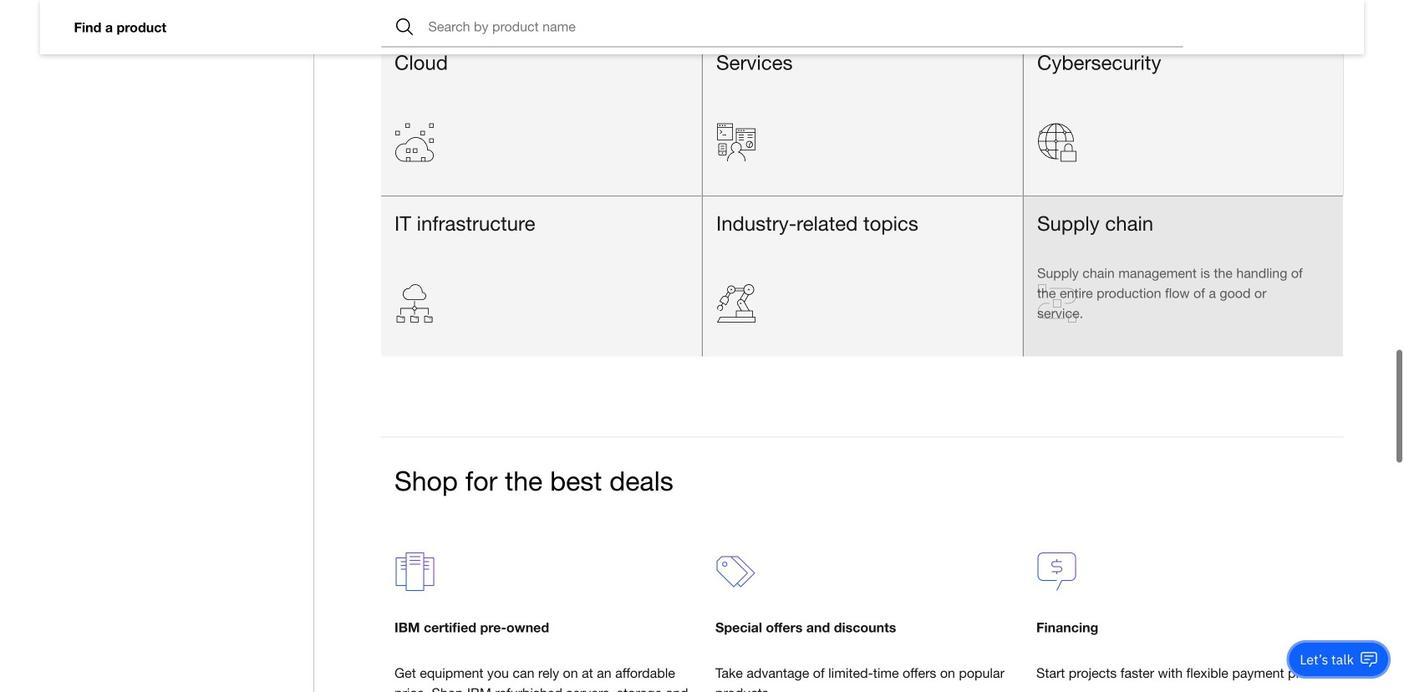 Task type: locate. For each thing, give the bounding box(es) containing it.
Search text field
[[382, 7, 1183, 47]]

search element
[[382, 7, 1183, 47]]

tags image
[[716, 551, 756, 591]]

let's talk element
[[1300, 650, 1354, 669]]



Task type: describe. For each thing, give the bounding box(es) containing it.
blockchain region
[[702, 0, 1023, 35]]

business operations region
[[1023, 0, 1344, 35]]

servers image
[[395, 551, 435, 591]]

financialnews image
[[1037, 551, 1077, 591]]



